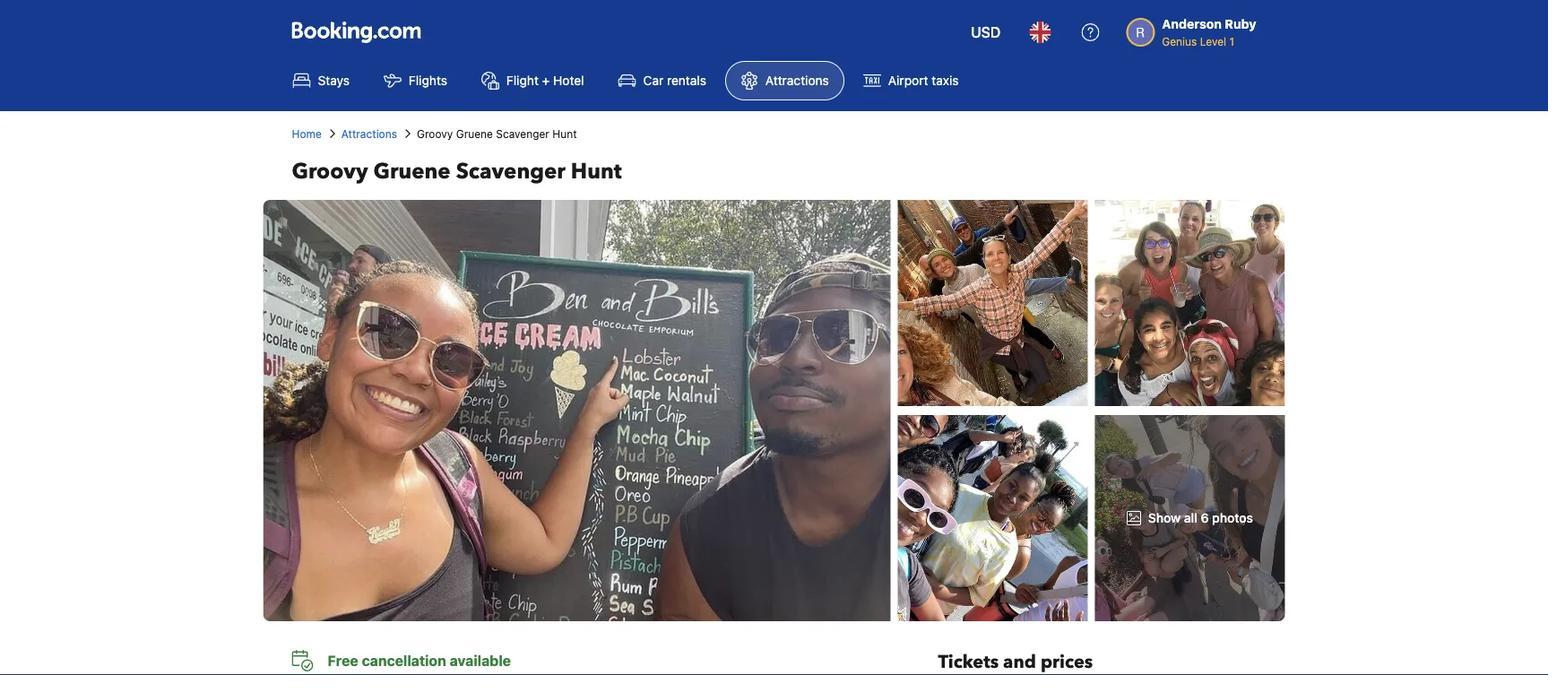 Task type: vqa. For each thing, say whether or not it's contained in the screenshot.
24
no



Task type: describe. For each thing, give the bounding box(es) containing it.
6
[[1201, 511, 1209, 526]]

0 vertical spatial scavenger
[[496, 127, 550, 140]]

1 horizontal spatial groovy
[[417, 127, 453, 140]]

anderson ruby genius level 1
[[1162, 17, 1257, 48]]

tickets and prices
[[938, 650, 1093, 675]]

0 vertical spatial groovy gruene scavenger hunt
[[417, 127, 577, 140]]

usd button
[[961, 11, 1012, 54]]

1 vertical spatial attractions
[[341, 127, 397, 140]]

1 vertical spatial hunt
[[571, 156, 622, 186]]

1 horizontal spatial attractions link
[[725, 61, 845, 100]]

taxis
[[932, 73, 959, 88]]

show all 6 photos
[[1149, 511, 1254, 526]]

anderson
[[1162, 17, 1222, 31]]

booking.com image
[[292, 22, 421, 43]]

home
[[292, 127, 322, 140]]

0 vertical spatial attractions
[[766, 73, 829, 88]]

show
[[1149, 511, 1181, 526]]

flight
[[507, 73, 539, 88]]

car rentals link
[[603, 61, 722, 100]]

0 horizontal spatial attractions link
[[341, 126, 397, 142]]

car rentals
[[644, 73, 707, 88]]

1
[[1230, 35, 1235, 48]]

flights link
[[369, 61, 463, 100]]

+
[[542, 73, 550, 88]]

cancellation
[[362, 652, 446, 669]]

airport taxis link
[[848, 61, 974, 100]]

0 horizontal spatial gruene
[[374, 156, 451, 186]]

airport taxis
[[889, 73, 959, 88]]

1 vertical spatial scavenger
[[456, 156, 566, 186]]

rentals
[[667, 73, 707, 88]]

your account menu anderson ruby genius level 1 element
[[1127, 8, 1264, 49]]



Task type: locate. For each thing, give the bounding box(es) containing it.
1 vertical spatial attractions link
[[341, 126, 397, 142]]

airport
[[889, 73, 929, 88]]

groovy gruene scavenger hunt
[[417, 127, 577, 140], [292, 156, 622, 186]]

1 horizontal spatial gruene
[[456, 127, 493, 140]]

groovy
[[417, 127, 453, 140], [292, 156, 368, 186]]

free cancellation available
[[328, 652, 511, 669]]

1 vertical spatial groovy
[[292, 156, 368, 186]]

0 vertical spatial hunt
[[553, 127, 577, 140]]

1 vertical spatial gruene
[[374, 156, 451, 186]]

tickets
[[938, 650, 999, 675]]

car
[[644, 73, 664, 88]]

stays
[[318, 73, 350, 88]]

0 vertical spatial groovy
[[417, 127, 453, 140]]

1 vertical spatial groovy gruene scavenger hunt
[[292, 156, 622, 186]]

usd
[[971, 24, 1001, 41]]

genius
[[1162, 35, 1197, 48]]

0 horizontal spatial groovy
[[292, 156, 368, 186]]

flight + hotel link
[[466, 61, 600, 100]]

ruby
[[1225, 17, 1257, 31]]

prices
[[1041, 650, 1093, 675]]

scavenger
[[496, 127, 550, 140], [456, 156, 566, 186]]

attractions link
[[725, 61, 845, 100], [341, 126, 397, 142]]

flight + hotel
[[507, 73, 584, 88]]

gruene
[[456, 127, 493, 140], [374, 156, 451, 186]]

photos
[[1213, 511, 1254, 526]]

free
[[328, 652, 359, 669]]

home link
[[292, 126, 322, 142]]

hunt
[[553, 127, 577, 140], [571, 156, 622, 186]]

flights
[[409, 73, 447, 88]]

attractions
[[766, 73, 829, 88], [341, 127, 397, 140]]

groovy down flights
[[417, 127, 453, 140]]

and
[[1004, 650, 1037, 675]]

level
[[1201, 35, 1227, 48]]

available
[[450, 652, 511, 669]]

0 horizontal spatial attractions
[[341, 127, 397, 140]]

stays link
[[278, 61, 365, 100]]

0 vertical spatial gruene
[[456, 127, 493, 140]]

0 vertical spatial attractions link
[[725, 61, 845, 100]]

all
[[1184, 511, 1198, 526]]

hotel
[[553, 73, 584, 88]]

groovy down home link
[[292, 156, 368, 186]]

1 horizontal spatial attractions
[[766, 73, 829, 88]]



